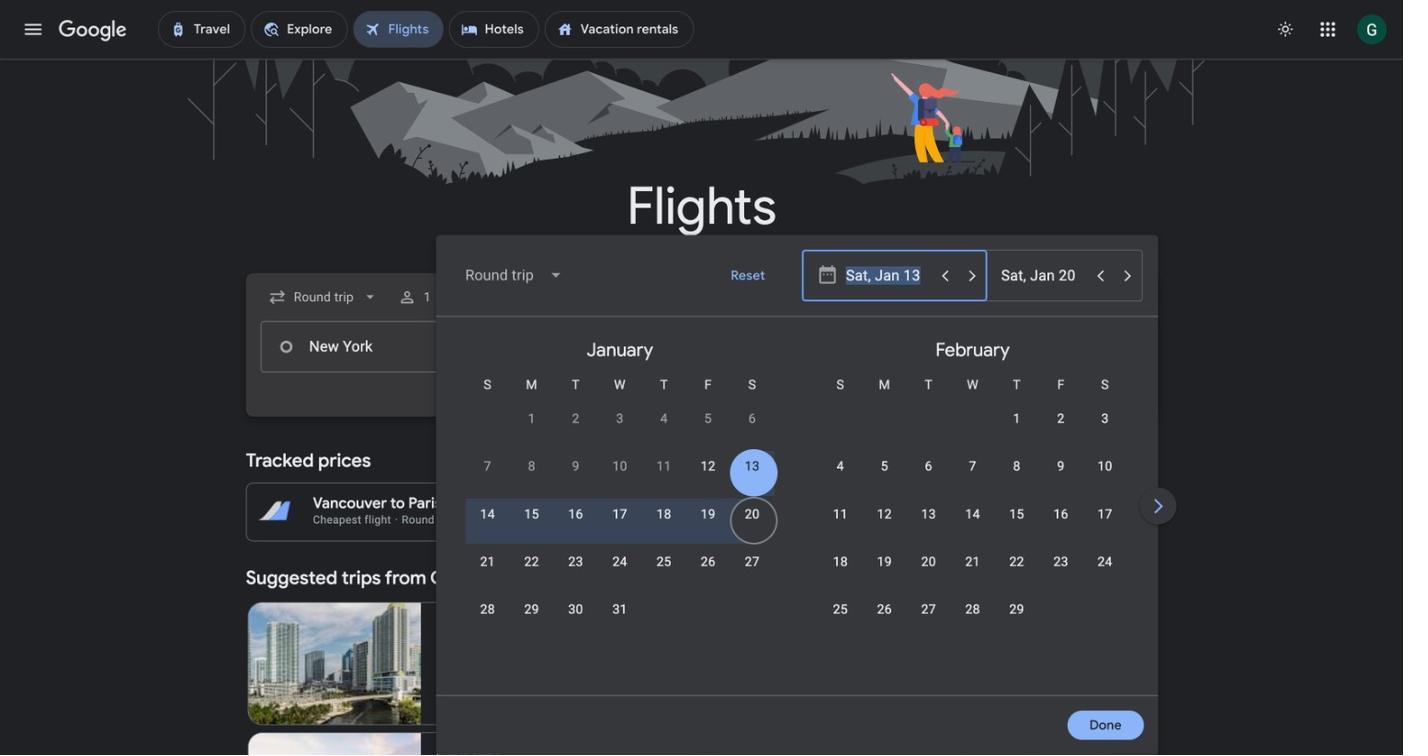 Task type: describe. For each thing, give the bounding box(es) containing it.
grid inside flight 'search box'
[[444, 324, 1403, 707]]

tue, feb 20 element
[[921, 553, 936, 571]]

tue, jan 30 element
[[569, 601, 583, 619]]

733 US dollars text field
[[1113, 511, 1142, 527]]

wed, jan 24 element
[[613, 553, 627, 571]]

row up fri, feb 9 element
[[995, 394, 1127, 454]]

mon, jan 8 element
[[528, 458, 536, 476]]

 image inside the tracked prices "region"
[[395, 514, 398, 526]]

sun, jan 14 element
[[480, 505, 495, 524]]

tue, jan 9 element
[[572, 458, 580, 476]]

wed, jan 17 element
[[613, 505, 627, 524]]

spirit image
[[436, 656, 451, 671]]

sun, jan 7 element
[[484, 458, 491, 476]]

wed, jan 31 element
[[613, 601, 627, 619]]

3 row group from the left
[[1149, 324, 1403, 688]]

thu, jan 25 element
[[657, 553, 672, 571]]

mon, jan 15 element
[[524, 505, 539, 524]]

tue, feb 13 element
[[921, 505, 936, 524]]

thu, feb 1 element
[[1013, 410, 1021, 428]]

fri, feb 23 element
[[1054, 553, 1069, 571]]

wed, feb 21 element
[[966, 553, 980, 571]]

sat, feb 3 element
[[1102, 410, 1109, 428]]

sun, jan 28 element
[[480, 601, 495, 619]]

thu, feb 29 element
[[1010, 601, 1024, 619]]

477 US dollars text field
[[500, 511, 529, 527]]

more info image
[[817, 495, 836, 513]]

sun, feb 25 element
[[833, 601, 848, 619]]

780 US dollars text field
[[1108, 495, 1142, 513]]

2 row group from the left
[[796, 324, 1149, 688]]

fri, feb 16 element
[[1054, 505, 1069, 524]]

row down tue, jan 23 'element'
[[466, 593, 642, 645]]

sat, feb 17 element
[[1098, 505, 1113, 524]]

next image
[[1137, 484, 1181, 528]]

sun, feb 18 element
[[833, 553, 848, 571]]

none text field inside flight 'search box'
[[261, 321, 520, 373]]

mon, jan 22 element
[[524, 553, 539, 571]]

thu, jan 4 element
[[660, 410, 668, 428]]

tracked prices region
[[246, 439, 1158, 542]]

mon, feb 12 element
[[877, 505, 892, 524]]

0 vertical spatial return text field
[[1001, 251, 1086, 301]]

change appearance image
[[1264, 7, 1308, 51]]

tue, jan 23 element
[[569, 553, 583, 571]]

fri, feb 9 element
[[1057, 458, 1065, 476]]



Task type: locate. For each thing, give the bounding box(es) containing it.
 image
[[395, 514, 398, 526]]

wed, jan 3 element
[[616, 410, 624, 428]]

mon, feb 5 element
[[881, 458, 888, 476]]

grid
[[444, 324, 1403, 707]]

1 row group from the left
[[444, 324, 796, 688]]

sun, jan 21 element
[[480, 553, 495, 571]]

mon, feb 26 element
[[877, 601, 892, 619]]

fri, feb 2 element
[[1057, 410, 1065, 428]]

None field
[[451, 254, 578, 298], [261, 281, 387, 314], [451, 254, 578, 298], [261, 281, 387, 314]]

fri, jan 26 element
[[701, 553, 716, 571]]

wed, jan 10 element
[[613, 458, 627, 476]]

row up wed, feb 14 element
[[819, 449, 1127, 502]]

tue, jan 16 element
[[569, 505, 583, 524]]

wed, feb 14 element
[[966, 505, 980, 524]]

sat, jan 27 element
[[745, 553, 760, 571]]

row up wed, jan 17 element
[[466, 449, 774, 502]]

sun, feb 4 element
[[837, 458, 844, 476]]

tue, jan 2 element
[[572, 410, 580, 428]]

mon, feb 19 element
[[877, 553, 892, 571]]

row up thu, jan 11 element
[[510, 394, 774, 454]]

row up wed, jan 24 element
[[466, 497, 774, 549]]

tue, feb 6 element
[[925, 458, 933, 476]]

None text field
[[261, 321, 520, 373]]

wed, feb 7 element
[[969, 458, 977, 476]]

More info text field
[[817, 495, 836, 518]]

thu, feb 15 element
[[1010, 505, 1024, 524]]

fri, jan 12 element
[[701, 458, 716, 476]]

row
[[510, 394, 774, 454], [995, 394, 1127, 454], [466, 449, 774, 502], [819, 449, 1127, 502], [466, 497, 774, 549], [819, 497, 1127, 549], [466, 545, 774, 597], [819, 545, 1127, 597], [466, 593, 642, 645], [819, 593, 1039, 645]]

sat, feb 24 element
[[1098, 553, 1113, 571]]

sat, jan 13, return date. element
[[745, 458, 760, 476]]

tue, feb 27 element
[[921, 601, 936, 619]]

thu, feb 22 element
[[1010, 553, 1024, 571]]

thu, feb 8 element
[[1013, 458, 1021, 476]]

1 vertical spatial return text field
[[1001, 322, 1085, 372]]

fri, jan 5 element
[[705, 410, 712, 428]]

mon, jan 29 element
[[524, 601, 539, 619]]

mon, jan 1 element
[[528, 410, 536, 428]]

main menu image
[[22, 18, 44, 40]]

suggested trips from charlotte region
[[246, 556, 1158, 755]]

sun, feb 11 element
[[833, 505, 848, 524]]

sat, jan 20, return date. element
[[745, 505, 760, 524]]

Return text field
[[1001, 251, 1086, 301], [1001, 322, 1085, 372]]

Flight search field
[[231, 235, 1403, 755]]

row group
[[444, 324, 796, 688], [796, 324, 1149, 688], [1149, 324, 1403, 688]]

row down tue, feb 20 element
[[819, 593, 1039, 645]]

thu, jan 18 element
[[657, 505, 672, 524]]

sat, jan 6 element
[[749, 410, 756, 428]]

row up wed, jan 31 element at the left bottom
[[466, 545, 774, 597]]

wed, feb 28 element
[[966, 601, 980, 619]]

row up the wed, feb 28 element
[[819, 545, 1127, 597]]

fri, jan 19 element
[[701, 505, 716, 524]]

sat, feb 10 element
[[1098, 458, 1113, 476]]

row up "wed, feb 21" element
[[819, 497, 1127, 549]]

thu, jan 11 element
[[657, 458, 672, 476]]

Departure text field
[[846, 251, 931, 301]]

604 US dollars text field
[[494, 495, 529, 513]]



Task type: vqa. For each thing, say whether or not it's contained in the screenshot.
the Wed, Mar 27 element
no



